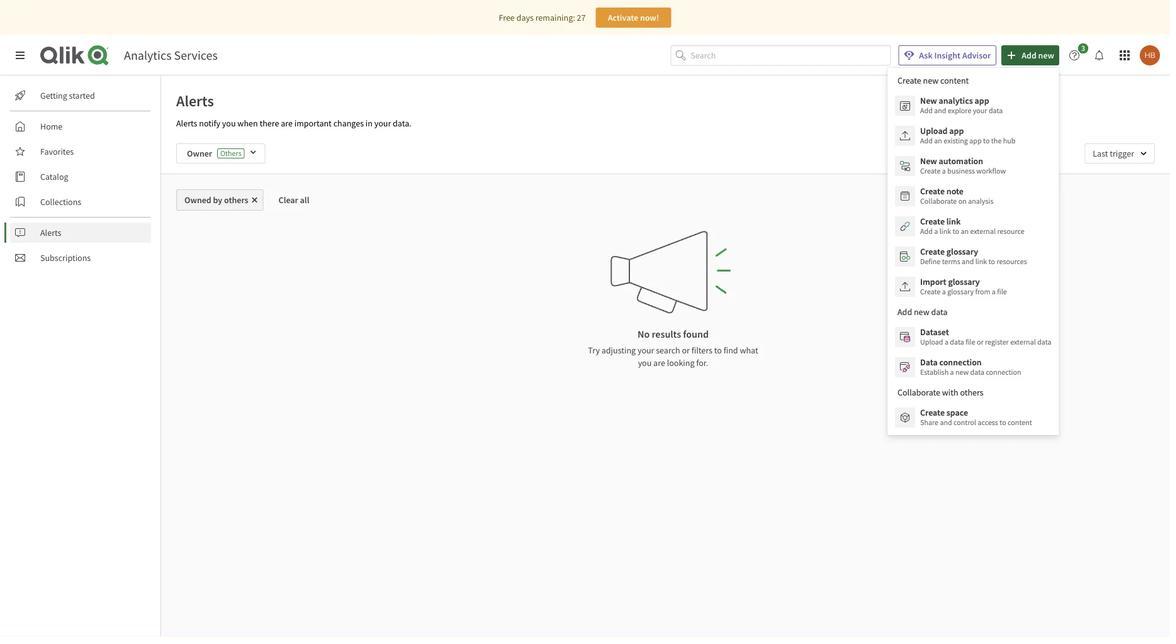 Task type: locate. For each thing, give the bounding box(es) containing it.
or up looking
[[682, 345, 690, 356]]

0 horizontal spatial connection
[[939, 357, 982, 368]]

owned by others
[[184, 194, 248, 206]]

a for connection
[[950, 368, 954, 377]]

3 create from the top
[[920, 216, 945, 227]]

create left note
[[920, 186, 945, 197]]

create for create space
[[920, 407, 945, 419]]

add
[[1022, 50, 1036, 61], [920, 106, 933, 115], [920, 136, 933, 146], [920, 227, 933, 236]]

a for link
[[934, 227, 938, 236]]

0 vertical spatial new
[[920, 95, 937, 106]]

glossary
[[946, 246, 978, 257], [948, 276, 980, 288], [947, 287, 974, 297]]

0 vertical spatial external
[[970, 227, 996, 236]]

glossary inside create glossary define terms and link to resources
[[946, 246, 978, 257]]

2 vertical spatial and
[[940, 418, 952, 428]]

new
[[1038, 50, 1054, 61], [955, 368, 969, 377]]

an inside upload app add an existing app to the hub
[[934, 136, 942, 146]]

a inside new automation create a business workflow
[[942, 166, 946, 176]]

1 horizontal spatial external
[[1010, 337, 1036, 347]]

file
[[997, 287, 1007, 297], [966, 337, 975, 347]]

or inside no results found try adjusting your search or filters to find what you are looking for.
[[682, 345, 690, 356]]

create space share and control access to content
[[920, 407, 1032, 428]]

new for new analytics app
[[920, 95, 937, 106]]

import glossary menu item
[[887, 272, 1059, 302]]

or left register
[[977, 337, 984, 347]]

external inside dataset upload a data file or register external data
[[1010, 337, 1036, 347]]

data right register
[[1037, 337, 1051, 347]]

menu containing new analytics app
[[887, 68, 1059, 436]]

alerts link
[[10, 223, 151, 243]]

external for dataset
[[1010, 337, 1036, 347]]

searchbar element
[[670, 45, 891, 66]]

external up create glossary define terms and link to resources
[[970, 227, 996, 236]]

analytics
[[124, 48, 172, 63]]

create down collaborate
[[920, 216, 945, 227]]

a
[[942, 166, 946, 176], [934, 227, 938, 236], [942, 287, 946, 297], [992, 287, 996, 297], [945, 337, 948, 347], [950, 368, 954, 377]]

create
[[920, 166, 941, 176], [920, 186, 945, 197], [920, 216, 945, 227], [920, 246, 945, 257], [920, 287, 941, 297], [920, 407, 945, 419]]

new left analytics
[[920, 95, 937, 106]]

looking
[[667, 358, 695, 369]]

alerts left notify
[[176, 118, 197, 129]]

when
[[237, 118, 258, 129]]

create inside create space share and control access to content
[[920, 407, 945, 419]]

and inside new analytics app add and explore your data
[[934, 106, 946, 115]]

services
[[174, 48, 218, 63]]

new inside dropdown button
[[1038, 50, 1054, 61]]

days
[[516, 12, 534, 23]]

1 upload from the top
[[920, 125, 948, 137]]

upload
[[920, 125, 948, 137], [920, 337, 943, 347]]

no results found try adjusting your search or filters to find what you are looking for.
[[588, 328, 758, 369]]

subscriptions
[[40, 252, 91, 264]]

resource
[[997, 227, 1024, 236]]

0 horizontal spatial file
[[966, 337, 975, 347]]

others
[[224, 194, 248, 206]]

1 horizontal spatial are
[[653, 358, 665, 369]]

data right dataset
[[950, 337, 964, 347]]

new for new automation
[[920, 155, 937, 167]]

and left explore
[[934, 106, 946, 115]]

ask insight advisor
[[919, 50, 991, 61]]

and inside create space share and control access to content
[[940, 418, 952, 428]]

create down define
[[920, 287, 941, 297]]

you inside no results found try adjusting your search or filters to find what you are looking for.
[[638, 358, 652, 369]]

link down on
[[946, 216, 961, 227]]

external right register
[[1010, 337, 1036, 347]]

2 new from the top
[[920, 155, 937, 167]]

alerts
[[176, 91, 214, 110], [176, 118, 197, 129], [40, 227, 61, 239]]

and inside create glossary define terms and link to resources
[[962, 257, 974, 267]]

a right "establish"
[[950, 368, 954, 377]]

alerts up the subscriptions
[[40, 227, 61, 239]]

note
[[946, 186, 964, 197]]

control
[[954, 418, 976, 428]]

2 create from the top
[[920, 186, 945, 197]]

create inside create note collaborate on analysis
[[920, 186, 945, 197]]

app right explore
[[975, 95, 989, 106]]

1 horizontal spatial new
[[1038, 50, 1054, 61]]

ask
[[919, 50, 933, 61]]

0 horizontal spatial new
[[955, 368, 969, 377]]

0 vertical spatial your
[[973, 106, 987, 115]]

favorites
[[40, 146, 74, 157]]

app
[[975, 95, 989, 106], [949, 125, 964, 137], [969, 136, 982, 146]]

menu
[[887, 68, 1059, 436]]

0 vertical spatial new
[[1038, 50, 1054, 61]]

2 horizontal spatial your
[[973, 106, 987, 115]]

0 horizontal spatial your
[[374, 118, 391, 129]]

new analytics app menu item
[[887, 91, 1059, 121]]

0 vertical spatial and
[[934, 106, 946, 115]]

1 vertical spatial new
[[920, 155, 937, 167]]

0 horizontal spatial an
[[934, 136, 942, 146]]

glossary down create link menu item
[[946, 246, 978, 257]]

create link menu item
[[887, 211, 1059, 242]]

to left resources
[[989, 257, 995, 267]]

your right explore
[[973, 106, 987, 115]]

your down no
[[638, 345, 654, 356]]

a down terms
[[942, 287, 946, 297]]

1 vertical spatial and
[[962, 257, 974, 267]]

filters
[[692, 345, 712, 356]]

clear all
[[279, 194, 309, 206]]

0 horizontal spatial external
[[970, 227, 996, 236]]

to up create glossary define terms and link to resources
[[953, 227, 959, 236]]

are right the there
[[281, 118, 293, 129]]

file up data connection establish a new data connection
[[966, 337, 975, 347]]

create link add a link to an external resource
[[920, 216, 1024, 236]]

and for glossary
[[962, 257, 974, 267]]

to left the at the top
[[983, 136, 990, 146]]

important
[[294, 118, 332, 129]]

data up the at the top
[[989, 106, 1003, 115]]

4 create from the top
[[920, 246, 945, 257]]

your right in
[[374, 118, 391, 129]]

ask insight advisor button
[[898, 45, 996, 65]]

found
[[683, 328, 709, 341]]

link inside create glossary define terms and link to resources
[[975, 257, 987, 267]]

0 vertical spatial upload
[[920, 125, 948, 137]]

glossary left from at the top right of the page
[[947, 287, 974, 297]]

to inside create space share and control access to content
[[1000, 418, 1006, 428]]

to left the find
[[714, 345, 722, 356]]

connection
[[939, 357, 982, 368], [986, 368, 1021, 377]]

you left when
[[222, 118, 236, 129]]

1 new from the top
[[920, 95, 937, 106]]

1 horizontal spatial your
[[638, 345, 654, 356]]

to inside upload app add an existing app to the hub
[[983, 136, 990, 146]]

0 vertical spatial are
[[281, 118, 293, 129]]

a inside the create link add a link to an external resource
[[934, 227, 938, 236]]

1 horizontal spatial connection
[[986, 368, 1021, 377]]

a down collaborate
[[934, 227, 938, 236]]

and for analytics
[[934, 106, 946, 115]]

2 vertical spatial alerts
[[40, 227, 61, 239]]

1 horizontal spatial you
[[638, 358, 652, 369]]

search
[[656, 345, 680, 356]]

to for app
[[983, 136, 990, 146]]

6 create from the top
[[920, 407, 945, 419]]

data down dataset menu item
[[970, 368, 984, 377]]

new inside new automation create a business workflow
[[920, 155, 937, 167]]

are
[[281, 118, 293, 129], [653, 358, 665, 369]]

external for create link
[[970, 227, 996, 236]]

explore
[[948, 106, 971, 115]]

create up import
[[920, 246, 945, 257]]

a inside data connection establish a new data connection
[[950, 368, 954, 377]]

add right advisor
[[1022, 50, 1036, 61]]

2 vertical spatial your
[[638, 345, 654, 356]]

an up create glossary define terms and link to resources
[[961, 227, 969, 236]]

connection down register
[[986, 368, 1021, 377]]

analytics services element
[[124, 48, 218, 63]]

an left existing
[[934, 136, 942, 146]]

upload app menu item
[[887, 121, 1059, 151]]

for.
[[696, 358, 708, 369]]

5 create from the top
[[920, 287, 941, 297]]

external
[[970, 227, 996, 236], [1010, 337, 1036, 347]]

create space menu item
[[887, 403, 1059, 433]]

create note menu item
[[887, 181, 1059, 211]]

1 horizontal spatial file
[[997, 287, 1007, 297]]

create for create glossary
[[920, 246, 945, 257]]

new automation menu item
[[887, 151, 1059, 181]]

and right share
[[940, 418, 952, 428]]

a for automation
[[942, 166, 946, 176]]

an
[[934, 136, 942, 146], [961, 227, 969, 236]]

add left existing
[[920, 136, 933, 146]]

0 horizontal spatial or
[[682, 345, 690, 356]]

glossary down terms
[[948, 276, 980, 288]]

0 vertical spatial an
[[934, 136, 942, 146]]

add left analytics
[[920, 106, 933, 115]]

your
[[973, 106, 987, 115], [374, 118, 391, 129], [638, 345, 654, 356]]

1 vertical spatial upload
[[920, 337, 943, 347]]

add up define
[[920, 227, 933, 236]]

file right from at the top right of the page
[[997, 287, 1007, 297]]

1 vertical spatial an
[[961, 227, 969, 236]]

external inside the create link add a link to an external resource
[[970, 227, 996, 236]]

new left automation
[[920, 155, 937, 167]]

are down search
[[653, 358, 665, 369]]

or
[[977, 337, 984, 347], [682, 345, 690, 356]]

add inside new analytics app add and explore your data
[[920, 106, 933, 115]]

1 vertical spatial are
[[653, 358, 665, 369]]

1 vertical spatial you
[[638, 358, 652, 369]]

2 upload from the top
[[920, 337, 943, 347]]

favorites link
[[10, 142, 151, 162]]

and
[[934, 106, 946, 115], [962, 257, 974, 267], [940, 418, 952, 428]]

new automation create a business workflow
[[920, 155, 1006, 176]]

upload inside dataset upload a data file or register external data
[[920, 337, 943, 347]]

create inside the create link add a link to an external resource
[[920, 216, 945, 227]]

a right from at the top right of the page
[[992, 287, 996, 297]]

upload down analytics
[[920, 125, 948, 137]]

alerts up notify
[[176, 91, 214, 110]]

a left business
[[942, 166, 946, 176]]

app right existing
[[969, 136, 982, 146]]

data
[[989, 106, 1003, 115], [950, 337, 964, 347], [1037, 337, 1051, 347], [970, 368, 984, 377]]

no
[[638, 328, 650, 341]]

link
[[946, 216, 961, 227], [940, 227, 951, 236], [975, 257, 987, 267]]

0 vertical spatial file
[[997, 287, 1007, 297]]

and right terms
[[962, 257, 974, 267]]

there
[[260, 118, 279, 129]]

create inside new automation create a business workflow
[[920, 166, 941, 176]]

create left "space" at the bottom of page
[[920, 407, 945, 419]]

to inside create glossary define terms and link to resources
[[989, 257, 995, 267]]

1 create from the top
[[920, 166, 941, 176]]

1 horizontal spatial or
[[977, 337, 984, 347]]

link up import glossary menu item at the top right of the page
[[975, 257, 987, 267]]

dataset upload a data file or register external data
[[920, 327, 1051, 347]]

create inside create glossary define terms and link to resources
[[920, 246, 945, 257]]

new
[[920, 95, 937, 106], [920, 155, 937, 167]]

data inside data connection establish a new data connection
[[970, 368, 984, 377]]

create glossary menu item
[[887, 242, 1059, 272]]

a up "establish"
[[945, 337, 948, 347]]

1 vertical spatial new
[[955, 368, 969, 377]]

connection down dataset menu item
[[939, 357, 982, 368]]

new inside new analytics app add and explore your data
[[920, 95, 937, 106]]

0 horizontal spatial you
[[222, 118, 236, 129]]

you
[[222, 118, 236, 129], [638, 358, 652, 369]]

by
[[213, 194, 222, 206]]

create left business
[[920, 166, 941, 176]]

free days remaining: 27
[[499, 12, 586, 23]]

you down no
[[638, 358, 652, 369]]

to right access
[[1000, 418, 1006, 428]]

upload up data
[[920, 337, 943, 347]]

app down explore
[[949, 125, 964, 137]]

1 vertical spatial file
[[966, 337, 975, 347]]

27
[[577, 12, 586, 23]]

1 vertical spatial external
[[1010, 337, 1036, 347]]

1 horizontal spatial an
[[961, 227, 969, 236]]

to for glossary
[[989, 257, 995, 267]]



Task type: vqa. For each thing, say whether or not it's contained in the screenshot.


Task type: describe. For each thing, give the bounding box(es) containing it.
try
[[588, 345, 600, 356]]

1 vertical spatial alerts
[[176, 118, 197, 129]]

a for glossary
[[942, 287, 946, 297]]

your inside new analytics app add and explore your data
[[973, 106, 987, 115]]

collaborate
[[920, 196, 957, 206]]

what
[[740, 345, 758, 356]]

content
[[1008, 418, 1032, 428]]

find
[[724, 345, 738, 356]]

define
[[920, 257, 941, 267]]

insight
[[934, 50, 961, 61]]

create note collaborate on analysis
[[920, 186, 993, 206]]

0 horizontal spatial are
[[281, 118, 293, 129]]

import glossary create a glossary from a file
[[920, 276, 1007, 297]]

results
[[652, 328, 681, 341]]

in
[[366, 118, 373, 129]]

data.
[[393, 118, 411, 129]]

create for create link
[[920, 216, 945, 227]]

your inside no results found try adjusting your search or filters to find what you are looking for.
[[638, 345, 654, 356]]

new analytics app add and explore your data
[[920, 95, 1003, 115]]

activate now!
[[608, 12, 659, 23]]

import
[[920, 276, 946, 288]]

analysis
[[968, 196, 993, 206]]

data inside new analytics app add and explore your data
[[989, 106, 1003, 115]]

business
[[947, 166, 975, 176]]

last trigger image
[[1085, 144, 1155, 164]]

catalog link
[[10, 167, 151, 187]]

dataset
[[920, 327, 949, 338]]

subscriptions link
[[10, 248, 151, 268]]

filters region
[[161, 133, 1170, 174]]

changes
[[333, 118, 364, 129]]

catalog
[[40, 171, 68, 183]]

new inside data connection establish a new data connection
[[955, 368, 969, 377]]

share
[[920, 418, 938, 428]]

1 vertical spatial your
[[374, 118, 391, 129]]

a inside dataset upload a data file or register external data
[[945, 337, 948, 347]]

alerts inside navigation pane element
[[40, 227, 61, 239]]

space
[[946, 407, 968, 419]]

upload app add an existing app to the hub
[[920, 125, 1016, 146]]

link up terms
[[940, 227, 951, 236]]

hub
[[1003, 136, 1016, 146]]

collections link
[[10, 192, 151, 212]]

the
[[991, 136, 1002, 146]]

add inside the create link add a link to an external resource
[[920, 227, 933, 236]]

an inside the create link add a link to an external resource
[[961, 227, 969, 236]]

getting
[[40, 90, 67, 101]]

to inside the create link add a link to an external resource
[[953, 227, 959, 236]]

data connection establish a new data connection
[[920, 357, 1021, 377]]

access
[[978, 418, 998, 428]]

0 vertical spatial you
[[222, 118, 236, 129]]

clear all button
[[268, 189, 319, 211]]

establish
[[920, 368, 949, 377]]

are inside no results found try adjusting your search or filters to find what you are looking for.
[[653, 358, 665, 369]]

navigation pane element
[[0, 81, 160, 273]]

Search text field
[[691, 45, 891, 66]]

workflow
[[976, 166, 1006, 176]]

register
[[985, 337, 1009, 347]]

from
[[975, 287, 990, 297]]

app inside new analytics app add and explore your data
[[975, 95, 989, 106]]

getting started link
[[10, 86, 151, 106]]

create glossary define terms and link to resources
[[920, 246, 1027, 267]]

owned by others button
[[176, 189, 263, 211]]

activate
[[608, 12, 638, 23]]

activate now! link
[[596, 8, 671, 28]]

data connection menu item
[[887, 352, 1059, 383]]

collections
[[40, 196, 81, 208]]

dataset menu item
[[887, 322, 1059, 352]]

add inside dropdown button
[[1022, 50, 1036, 61]]

owned
[[184, 194, 211, 206]]

adjusting
[[602, 345, 636, 356]]

glossary for create glossary
[[946, 246, 978, 257]]

alerts notify you when there are important changes in your data.
[[176, 118, 411, 129]]

resources
[[997, 257, 1027, 267]]

add new button
[[1001, 45, 1059, 65]]

or inside dataset upload a data file or register external data
[[977, 337, 984, 347]]

started
[[69, 90, 95, 101]]

close sidebar menu image
[[15, 50, 25, 60]]

automation
[[939, 155, 983, 167]]

analytics
[[939, 95, 973, 106]]

all
[[300, 194, 309, 206]]

remaining:
[[535, 12, 575, 23]]

to inside no results found try adjusting your search or filters to find what you are looking for.
[[714, 345, 722, 356]]

add inside upload app add an existing app to the hub
[[920, 136, 933, 146]]

now!
[[640, 12, 659, 23]]

create inside import glossary create a glossary from a file
[[920, 287, 941, 297]]

getting started
[[40, 90, 95, 101]]

analytics services
[[124, 48, 218, 63]]

home
[[40, 121, 62, 132]]

glossary for import glossary
[[948, 276, 980, 288]]

notify
[[199, 118, 220, 129]]

to for space
[[1000, 418, 1006, 428]]

clear
[[279, 194, 298, 206]]

existing
[[944, 136, 968, 146]]

create for create note
[[920, 186, 945, 197]]

advisor
[[962, 50, 991, 61]]

0 vertical spatial alerts
[[176, 91, 214, 110]]

upload inside upload app add an existing app to the hub
[[920, 125, 948, 137]]

on
[[958, 196, 967, 206]]

data
[[920, 357, 938, 368]]

free
[[499, 12, 515, 23]]

add new
[[1022, 50, 1054, 61]]

file inside dataset upload a data file or register external data
[[966, 337, 975, 347]]

terms
[[942, 257, 960, 267]]

home link
[[10, 116, 151, 137]]

file inside import glossary create a glossary from a file
[[997, 287, 1007, 297]]



